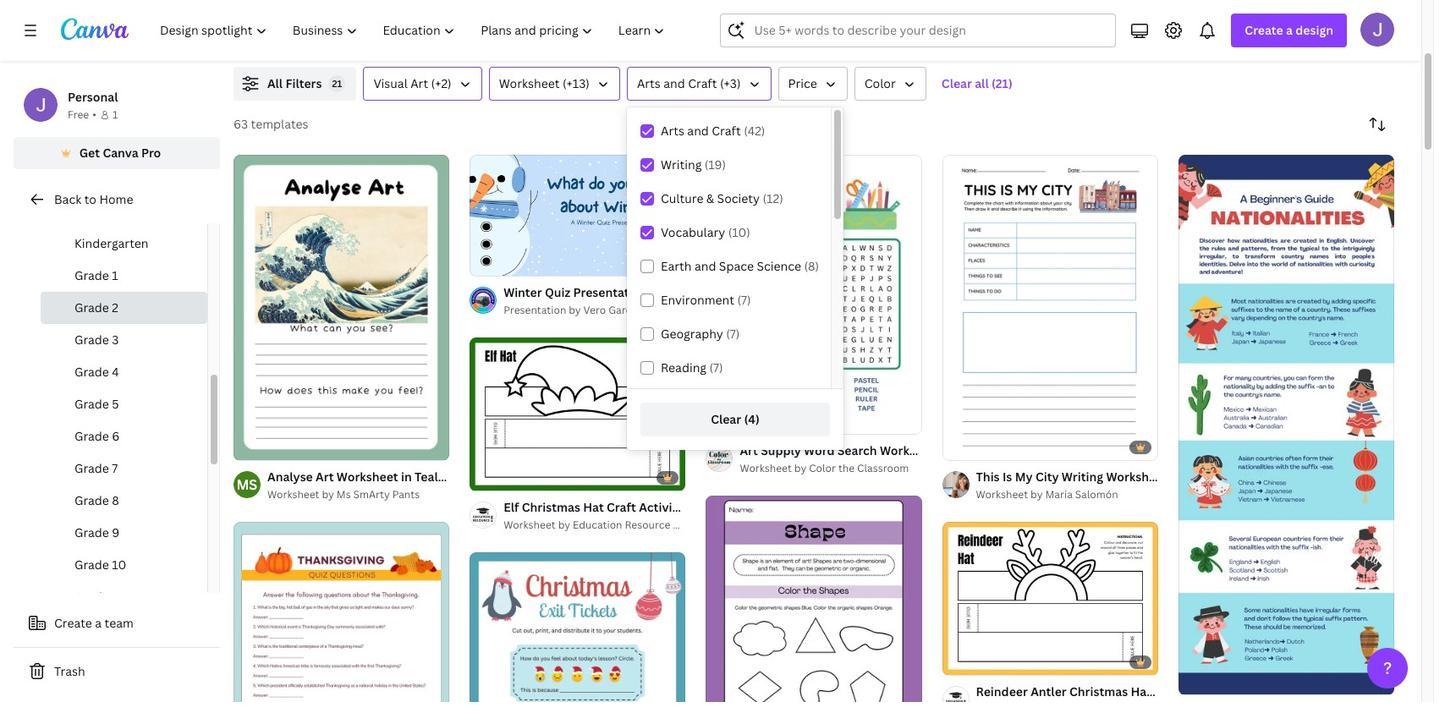 Task type: vqa. For each thing, say whether or not it's contained in the screenshot.
the leftmost the Arts
yes



Task type: describe. For each thing, give the bounding box(es) containing it.
1 for 1 of 2
[[245, 440, 250, 453]]

grade for grade 4
[[74, 364, 109, 380]]

get
[[79, 145, 100, 161]]

space
[[719, 258, 754, 274]]

63
[[234, 116, 248, 132]]

grade 4 link
[[41, 356, 207, 388]]

all
[[267, 75, 283, 91]]

grade for grade 5
[[74, 396, 109, 412]]

city
[[1036, 469, 1059, 485]]

worksheet by education resource hub
[[504, 518, 693, 532]]

create for create a team
[[54, 615, 92, 631]]

grade 5 link
[[41, 388, 207, 421]]

this is my city writing worksheet in colorful minimalist style image
[[942, 155, 1158, 460]]

grade 11
[[74, 589, 125, 605]]

(19)
[[705, 157, 726, 173]]

art supply word search worksheet in red green illustrated style image
[[706, 155, 922, 434]]

worksheet by color the classroom link
[[740, 461, 922, 478]]

grade 3
[[74, 332, 119, 348]]

salomón
[[1076, 488, 1119, 502]]

by inside this is my city writing worksheet in colorful minimalist style worksheet by maria salomón
[[1031, 488, 1043, 502]]

grade 6 link
[[41, 421, 207, 453]]

analyse art worksheet in teal blue basic style worksheet by ms smarty pants
[[267, 469, 533, 502]]

in
[[1171, 469, 1182, 485]]

blue inside 'winter quiz presentation in white and blue illustrative style presentation by vero garcía'
[[725, 284, 751, 300]]

colorful
[[1185, 469, 1232, 485]]

(4)
[[744, 411, 760, 427]]

1 for 1 of 20
[[482, 256, 487, 268]]

worksheet by color the classroom
[[740, 462, 909, 476]]

templates
[[251, 116, 309, 132]]

grade 6
[[74, 428, 120, 444]]

clear (4)
[[711, 411, 760, 427]]

clear all (21)
[[942, 75, 1013, 91]]

63 templates
[[234, 116, 309, 132]]

resource
[[625, 518, 671, 532]]

(7) for geography (7)
[[726, 326, 740, 342]]

arts and craft (+3)
[[637, 75, 741, 91]]

back to home
[[54, 191, 133, 207]]

&
[[707, 190, 714, 207]]

worksheet (+13) button
[[489, 67, 620, 101]]

clear for clear (4)
[[711, 411, 742, 427]]

color button
[[855, 67, 927, 101]]

5
[[112, 396, 119, 412]]

arts for arts and craft (+3)
[[637, 75, 661, 91]]

all
[[975, 75, 989, 91]]

ms smarty pants image
[[234, 471, 261, 499]]

classroom
[[857, 462, 909, 476]]

ms smarty pants element
[[234, 471, 261, 499]]

winter
[[504, 284, 542, 300]]

maria
[[1046, 488, 1073, 502]]

get canva pro button
[[14, 137, 220, 169]]

vero
[[584, 303, 606, 317]]

and inside 'winter quiz presentation in white and blue illustrative style presentation by vero garcía'
[[700, 284, 722, 300]]

by inside analyse art worksheet in teal blue basic style worksheet by ms smarty pants
[[322, 488, 334, 502]]

0 horizontal spatial writing
[[661, 157, 702, 173]]

grade 1 link
[[41, 260, 207, 292]]

back
[[54, 191, 81, 207]]

craft for (42)
[[712, 123, 741, 139]]

get canva pro
[[79, 145, 161, 161]]

20
[[501, 256, 512, 268]]

worksheet down analyse
[[267, 488, 320, 502]]

blue inside analyse art worksheet in teal blue basic style worksheet by ms smarty pants
[[441, 469, 467, 485]]

1 of 20 link
[[470, 155, 686, 276]]

a for design
[[1286, 22, 1293, 38]]

0 horizontal spatial presentation
[[504, 303, 566, 317]]

grade for grade 10
[[74, 557, 109, 573]]

and for arts and craft (+3)
[[664, 75, 685, 91]]

by left education
[[558, 518, 571, 532]]

ms link
[[234, 471, 261, 499]]

21
[[332, 77, 342, 90]]

(10)
[[728, 224, 751, 240]]

nationalities infographic in white blue cute fun style image
[[1179, 155, 1395, 695]]

visual art (+2) button
[[363, 67, 482, 101]]

art shape printable worksheet in purple and white simple style image
[[706, 496, 922, 702]]

worksheet inside 'button'
[[499, 75, 560, 91]]

price
[[788, 75, 817, 91]]

education
[[573, 518, 623, 532]]

geography (7)
[[661, 326, 740, 342]]

elf christmas hat craft activity in green white simple lined style image
[[470, 338, 686, 491]]

canva
[[103, 145, 138, 161]]

pre-school link
[[41, 196, 207, 228]]

grade for grade 6
[[74, 428, 109, 444]]

color inside button
[[865, 75, 896, 91]]

1 of 2 link
[[234, 155, 450, 460]]

10
[[112, 557, 126, 573]]

school
[[98, 203, 136, 219]]

21 filter options selected element
[[329, 75, 346, 92]]

kindergarten link
[[41, 228, 207, 260]]

reading (7)
[[661, 360, 723, 376]]

earth
[[661, 258, 692, 274]]

personal
[[68, 89, 118, 105]]

create a team
[[54, 615, 134, 631]]

worksheet down (4)
[[740, 462, 792, 476]]

1 down kindergarten
[[112, 267, 118, 284]]

grade 4
[[74, 364, 119, 380]]

4
[[112, 364, 119, 380]]

grade 1
[[74, 267, 118, 284]]

culture
[[661, 190, 704, 207]]

grade 2
[[74, 300, 119, 316]]

analyse art worksheet in teal blue basic style link
[[267, 468, 533, 487]]

(42)
[[744, 123, 765, 139]]

garcía
[[609, 303, 640, 317]]

science
[[757, 258, 802, 274]]

free
[[68, 107, 89, 122]]

illustrative
[[754, 284, 816, 300]]

winter quiz presentation in white and blue illustrative style presentation by vero garcía
[[504, 284, 849, 317]]

worksheet up smarty
[[337, 469, 398, 485]]

a for team
[[95, 615, 102, 631]]

Sort by button
[[1361, 107, 1395, 141]]

christmas exit tickets template in turquoise red festive style image
[[470, 553, 686, 702]]

grade 10 link
[[41, 549, 207, 581]]

white
[[664, 284, 698, 300]]

jacob simon image
[[1361, 13, 1395, 47]]

ms
[[337, 488, 351, 502]]

filters
[[286, 75, 322, 91]]

of for analyse art worksheet in teal blue basic style
[[253, 440, 262, 453]]



Task type: locate. For each thing, give the bounding box(es) containing it.
create a team button
[[14, 607, 220, 641]]

arts
[[637, 75, 661, 91], [661, 123, 685, 139]]

grade for grade 3
[[74, 332, 109, 348]]

6 grade from the top
[[74, 428, 109, 444]]

0 horizontal spatial create
[[54, 615, 92, 631]]

1 vertical spatial (7)
[[726, 326, 740, 342]]

grade 11 link
[[41, 581, 207, 614]]

7
[[112, 460, 118, 476]]

presentation by vero garcía link
[[504, 302, 686, 319]]

grade left 4
[[74, 364, 109, 380]]

(7) for reading (7)
[[710, 360, 723, 376]]

a left design
[[1286, 22, 1293, 38]]

1 horizontal spatial 2
[[264, 440, 269, 453]]

a inside create a team button
[[95, 615, 102, 631]]

of up ms smarty pants element
[[253, 440, 262, 453]]

11
[[112, 589, 125, 605]]

0 vertical spatial craft
[[688, 75, 717, 91]]

and right the white
[[700, 284, 722, 300]]

0 vertical spatial blue
[[725, 284, 751, 300]]

1 vertical spatial blue
[[441, 469, 467, 485]]

(7) for environment (7)
[[738, 292, 751, 308]]

create for create a design
[[1245, 22, 1284, 38]]

in for white
[[650, 284, 661, 300]]

all filters
[[267, 75, 322, 91]]

1 vertical spatial in
[[401, 469, 412, 485]]

clear left all
[[942, 75, 972, 91]]

0 vertical spatial clear
[[942, 75, 972, 91]]

(7) down earth and space science (8)
[[738, 292, 751, 308]]

a left team
[[95, 615, 102, 631]]

(7) right reading
[[710, 360, 723, 376]]

grade
[[74, 267, 109, 284], [74, 300, 109, 316], [74, 332, 109, 348], [74, 364, 109, 380], [74, 396, 109, 412], [74, 428, 109, 444], [74, 460, 109, 476], [74, 493, 109, 509], [74, 525, 109, 541], [74, 557, 109, 573], [74, 589, 109, 605]]

style inside 'winter quiz presentation in white and blue illustrative style presentation by vero garcía'
[[819, 284, 849, 300]]

grade left 5
[[74, 396, 109, 412]]

by
[[569, 303, 581, 317], [795, 462, 807, 476], [322, 488, 334, 502], [1031, 488, 1043, 502], [558, 518, 571, 532]]

grade for grade 2
[[74, 300, 109, 316]]

8 grade from the top
[[74, 493, 109, 509]]

in inside analyse art worksheet in teal blue basic style worksheet by ms smarty pants
[[401, 469, 412, 485]]

and for earth and space science (8)
[[695, 258, 716, 274]]

color right price button
[[865, 75, 896, 91]]

(+2)
[[431, 75, 452, 91]]

winter quiz presentation in white and blue illustrative style link
[[504, 283, 849, 302]]

1 of 2
[[245, 440, 269, 453]]

grade for grade 7
[[74, 460, 109, 476]]

art left (+2)
[[411, 75, 428, 91]]

2
[[112, 300, 119, 316], [264, 440, 269, 453]]

create
[[1245, 22, 1284, 38], [54, 615, 92, 631]]

style inside this is my city writing worksheet in colorful minimalist style worksheet by maria salomón
[[1298, 469, 1328, 485]]

vocabulary
[[661, 224, 726, 240]]

create down grade 11
[[54, 615, 92, 631]]

a inside create a design dropdown button
[[1286, 22, 1293, 38]]

environment
[[661, 292, 735, 308]]

and up writing (19)
[[688, 123, 709, 139]]

10 grade from the top
[[74, 557, 109, 573]]

grade down grade 1 at the top left of the page
[[74, 300, 109, 316]]

3 grade from the top
[[74, 332, 109, 348]]

1 vertical spatial craft
[[712, 123, 741, 139]]

vocabulary (10)
[[661, 224, 751, 240]]

0 horizontal spatial art
[[316, 469, 334, 485]]

0 vertical spatial presentation
[[573, 284, 648, 300]]

free •
[[68, 107, 96, 122]]

clear for clear all (21)
[[942, 75, 972, 91]]

2 grade from the top
[[74, 300, 109, 316]]

1 of 20
[[482, 256, 512, 268]]

1 for 1
[[112, 107, 118, 122]]

minimalist
[[1235, 469, 1296, 485]]

presentation down winter
[[504, 303, 566, 317]]

by left the ms
[[322, 488, 334, 502]]

grade up create a team
[[74, 589, 109, 605]]

arts right (+13)
[[637, 75, 661, 91]]

teal
[[415, 469, 438, 485]]

clear left (4)
[[711, 411, 742, 427]]

0 vertical spatial art
[[411, 75, 428, 91]]

craft for (+3)
[[688, 75, 717, 91]]

society
[[717, 190, 760, 207]]

writing up culture
[[661, 157, 702, 173]]

1 horizontal spatial create
[[1245, 22, 1284, 38]]

worksheet left (+13)
[[499, 75, 560, 91]]

style down (8)
[[819, 284, 849, 300]]

6
[[112, 428, 120, 444]]

of left the 20
[[489, 256, 498, 268]]

art right analyse
[[316, 469, 334, 485]]

create inside dropdown button
[[1245, 22, 1284, 38]]

grade left 9
[[74, 525, 109, 541]]

1 horizontal spatial of
[[489, 256, 498, 268]]

1 horizontal spatial presentation
[[573, 284, 648, 300]]

art inside button
[[411, 75, 428, 91]]

1 vertical spatial of
[[253, 440, 262, 453]]

in up pants
[[401, 469, 412, 485]]

0 horizontal spatial in
[[401, 469, 412, 485]]

0 horizontal spatial arts
[[637, 75, 661, 91]]

1 vertical spatial color
[[809, 462, 836, 476]]

0 horizontal spatial of
[[253, 440, 262, 453]]

color left the the
[[809, 462, 836, 476]]

writing (19)
[[661, 157, 726, 173]]

1 vertical spatial 2
[[264, 440, 269, 453]]

art for visual
[[411, 75, 428, 91]]

0 vertical spatial writing
[[661, 157, 702, 173]]

thanksgiving quiz questions worksheet in blue orange cute style image
[[234, 522, 450, 702]]

grade for grade 11
[[74, 589, 109, 605]]

and right earth
[[695, 258, 716, 274]]

(+13)
[[563, 75, 590, 91]]

grade left the '8'
[[74, 493, 109, 509]]

(7) right geography
[[726, 326, 740, 342]]

of for winter quiz presentation in white and blue illustrative style
[[489, 256, 498, 268]]

Search search field
[[754, 14, 1106, 47]]

art for analyse
[[316, 469, 334, 485]]

trash
[[54, 664, 85, 680]]

price button
[[778, 67, 848, 101]]

grade left 7
[[74, 460, 109, 476]]

4 grade from the top
[[74, 364, 109, 380]]

grade 10
[[74, 557, 126, 573]]

•
[[92, 107, 96, 122]]

and left the (+3)
[[664, 75, 685, 91]]

grade left 10
[[74, 557, 109, 573]]

presentation up the garcía
[[573, 284, 648, 300]]

a
[[1286, 22, 1293, 38], [95, 615, 102, 631]]

(12)
[[763, 190, 784, 207]]

blue right teal at the bottom of the page
[[441, 469, 467, 485]]

basic
[[470, 469, 501, 485]]

craft inside button
[[688, 75, 717, 91]]

grade inside 'link'
[[74, 396, 109, 412]]

and for arts and craft (42)
[[688, 123, 709, 139]]

1 grade from the top
[[74, 267, 109, 284]]

style inside analyse art worksheet in teal blue basic style worksheet by ms smarty pants
[[503, 469, 533, 485]]

0 vertical spatial create
[[1245, 22, 1284, 38]]

top level navigation element
[[149, 14, 680, 47]]

home
[[99, 191, 133, 207]]

1 horizontal spatial color
[[865, 75, 896, 91]]

1 vertical spatial a
[[95, 615, 102, 631]]

0 vertical spatial (7)
[[738, 292, 751, 308]]

clear all (21) button
[[933, 67, 1021, 101]]

0 horizontal spatial 2
[[112, 300, 119, 316]]

grade for grade 1
[[74, 267, 109, 284]]

grade 3 link
[[41, 324, 207, 356]]

in inside 'winter quiz presentation in white and blue illustrative style presentation by vero garcía'
[[650, 284, 661, 300]]

smarty
[[353, 488, 390, 502]]

grade for grade 9
[[74, 525, 109, 541]]

5 grade from the top
[[74, 396, 109, 412]]

grade 7
[[74, 460, 118, 476]]

writing
[[661, 157, 702, 173], [1062, 469, 1104, 485]]

11 grade from the top
[[74, 589, 109, 605]]

1 vertical spatial art
[[316, 469, 334, 485]]

team
[[105, 615, 134, 631]]

None search field
[[721, 14, 1117, 47]]

1 vertical spatial clear
[[711, 411, 742, 427]]

to
[[84, 191, 96, 207]]

blue down the space
[[725, 284, 751, 300]]

1 horizontal spatial in
[[650, 284, 661, 300]]

this
[[976, 469, 1000, 485]]

visual art (+2)
[[374, 75, 452, 91]]

writing up salomón
[[1062, 469, 1104, 485]]

1 vertical spatial arts
[[661, 123, 685, 139]]

1 horizontal spatial blue
[[725, 284, 751, 300]]

1 horizontal spatial a
[[1286, 22, 1293, 38]]

0 vertical spatial 2
[[112, 300, 119, 316]]

worksheet left education
[[504, 518, 556, 532]]

design
[[1296, 22, 1334, 38]]

1 vertical spatial presentation
[[504, 303, 566, 317]]

this is my city writing worksheet in colorful minimalist style worksheet by maria salomón
[[976, 469, 1328, 502]]

craft left the (+3)
[[688, 75, 717, 91]]

style right "minimalist"
[[1298, 469, 1328, 485]]

the
[[839, 462, 855, 476]]

worksheet left in
[[1107, 469, 1168, 485]]

worksheet (+13)
[[499, 75, 590, 91]]

in left the white
[[650, 284, 661, 300]]

0 horizontal spatial clear
[[711, 411, 742, 427]]

1 right '•'
[[112, 107, 118, 122]]

0 horizontal spatial color
[[809, 462, 836, 476]]

grade for grade 8
[[74, 493, 109, 509]]

color
[[865, 75, 896, 91], [809, 462, 836, 476]]

grade 8
[[74, 493, 119, 509]]

art inside analyse art worksheet in teal blue basic style worksheet by ms smarty pants
[[316, 469, 334, 485]]

by left the the
[[795, 462, 807, 476]]

and inside button
[[664, 75, 685, 91]]

0 vertical spatial a
[[1286, 22, 1293, 38]]

this is my city writing worksheet in colorful minimalist style link
[[976, 468, 1328, 487]]

by inside 'winter quiz presentation in white and blue illustrative style presentation by vero garcía'
[[569, 303, 581, 317]]

0 vertical spatial color
[[865, 75, 896, 91]]

9
[[112, 525, 120, 541]]

pants
[[392, 488, 420, 502]]

0 vertical spatial in
[[650, 284, 661, 300]]

by down city at the right of page
[[1031, 488, 1043, 502]]

create left design
[[1245, 22, 1284, 38]]

create a design button
[[1232, 14, 1347, 47]]

grade left 3
[[74, 332, 109, 348]]

create a design
[[1245, 22, 1334, 38]]

1 horizontal spatial writing
[[1062, 469, 1104, 485]]

arts and craft (+3) button
[[627, 67, 771, 101]]

worksheet down is
[[976, 488, 1028, 502]]

1 horizontal spatial clear
[[942, 75, 972, 91]]

grade up grade 2
[[74, 267, 109, 284]]

kindergarten
[[74, 235, 149, 251]]

arts up writing (19)
[[661, 123, 685, 139]]

create inside button
[[54, 615, 92, 631]]

geography
[[661, 326, 723, 342]]

1 horizontal spatial art
[[411, 75, 428, 91]]

pre-
[[74, 203, 98, 219]]

0 vertical spatial arts
[[637, 75, 661, 91]]

my
[[1015, 469, 1033, 485]]

pre-school
[[74, 203, 136, 219]]

clear (4) button
[[641, 403, 830, 437]]

craft left (42) at the top right of page
[[712, 123, 741, 139]]

7 grade from the top
[[74, 460, 109, 476]]

2 up 3
[[112, 300, 119, 316]]

1 left the 20
[[482, 256, 487, 268]]

1 vertical spatial writing
[[1062, 469, 1104, 485]]

art
[[411, 75, 428, 91], [316, 469, 334, 485]]

0 horizontal spatial blue
[[441, 469, 467, 485]]

grade left 6
[[74, 428, 109, 444]]

analyse art worksheet in teal blue basic style image
[[234, 155, 450, 460]]

1 horizontal spatial arts
[[661, 123, 685, 139]]

0 vertical spatial of
[[489, 256, 498, 268]]

arts for arts and craft (42)
[[661, 123, 685, 139]]

winter quiz presentation in white and blue illustrative style image
[[470, 155, 686, 276]]

9 grade from the top
[[74, 525, 109, 541]]

1 vertical spatial create
[[54, 615, 92, 631]]

8
[[112, 493, 119, 509]]

2 vertical spatial (7)
[[710, 360, 723, 376]]

0 horizontal spatial a
[[95, 615, 102, 631]]

visual
[[374, 75, 408, 91]]

2 horizontal spatial style
[[1298, 469, 1328, 485]]

blue
[[725, 284, 751, 300], [441, 469, 467, 485]]

2 up analyse
[[264, 440, 269, 453]]

style right basic
[[503, 469, 533, 485]]

arts inside button
[[637, 75, 661, 91]]

1 horizontal spatial style
[[819, 284, 849, 300]]

in for teal
[[401, 469, 412, 485]]

0 horizontal spatial style
[[503, 469, 533, 485]]

3
[[112, 332, 119, 348]]

reindeer antler christmas hat craft activity in white yellow simple lined style image
[[942, 522, 1158, 675]]

1 up ms smarty pants element
[[245, 440, 250, 453]]

by left vero
[[569, 303, 581, 317]]

writing inside this is my city writing worksheet in colorful minimalist style worksheet by maria salomón
[[1062, 469, 1104, 485]]

presentation
[[573, 284, 648, 300], [504, 303, 566, 317]]



